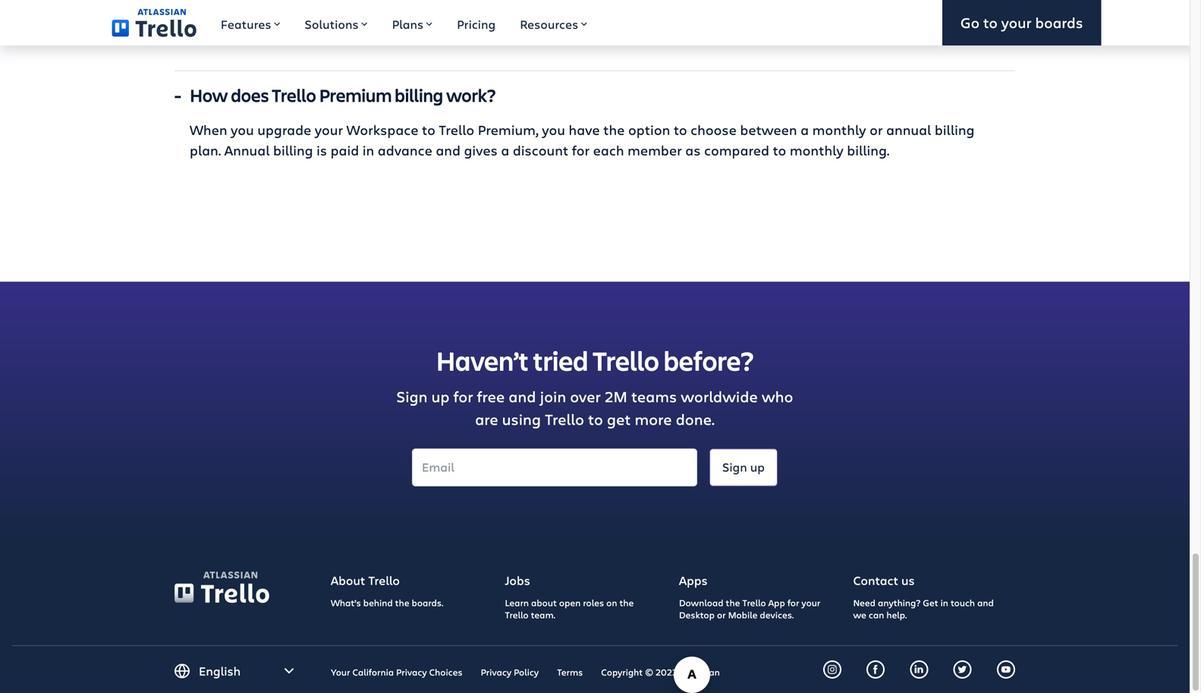 Task type: locate. For each thing, give the bounding box(es) containing it.
boards.
[[412, 597, 444, 610]]

monthly left billing. on the top right of the page
[[790, 141, 844, 159]]

and
[[781, 6, 806, 25], [436, 141, 461, 159], [509, 386, 536, 407], [978, 597, 994, 610]]

0 horizontal spatial in
[[363, 141, 374, 159]]

haven't tried trello before? sign up for free and join over 2m teams worldwide who are using trello to get more done.
[[397, 343, 794, 430]]

and inside all users with a trello premium workspace will get access to create unlimited trello boards and unlimited workspace automation commands.
[[781, 6, 806, 25]]

app
[[769, 597, 785, 610]]

1 vertical spatial for
[[454, 386, 473, 407]]

in right get
[[941, 597, 949, 610]]

up left free at the bottom left
[[432, 386, 450, 407]]

about
[[331, 573, 365, 589]]

automation
[[190, 27, 266, 45]]

the
[[604, 121, 625, 139], [395, 597, 410, 610], [620, 597, 634, 610], [726, 597, 740, 610]]

billing
[[395, 83, 443, 107], [935, 121, 975, 139], [273, 141, 313, 159]]

0 vertical spatial up
[[432, 386, 450, 407]]

2 vertical spatial your
[[802, 597, 821, 610]]

1 horizontal spatial billing
[[395, 83, 443, 107]]

download
[[679, 597, 724, 610]]

instagram image
[[828, 666, 837, 675]]

help.
[[887, 609, 907, 622]]

a right with
[[281, 6, 289, 25]]

for inside download the trello app for your desktop or mobile devices.
[[788, 597, 800, 610]]

0 horizontal spatial get
[[496, 6, 517, 25]]

advance
[[378, 141, 432, 159]]

1 horizontal spatial get
[[607, 409, 631, 430]]

2 horizontal spatial your
[[1002, 13, 1032, 32]]

for down have
[[572, 141, 590, 159]]

and inside the need anything? get in touch and we can help.
[[978, 597, 994, 610]]

get inside all users with a trello premium workspace will get access to create unlimited trello boards and unlimited workspace automation commands.
[[496, 6, 517, 25]]

0 horizontal spatial you
[[231, 121, 254, 139]]

all users with a trello premium workspace will get access to create unlimited trello boards and unlimited workspace automation commands.
[[190, 6, 947, 45]]

billing down the upgrade
[[273, 141, 313, 159]]

youtube image
[[1002, 666, 1011, 675]]

you up the discount
[[542, 121, 565, 139]]

1 horizontal spatial a
[[501, 141, 510, 159]]

are
[[475, 409, 498, 430]]

billing right annual
[[935, 121, 975, 139]]

access
[[521, 6, 564, 25]]

policy
[[514, 667, 539, 679]]

1 horizontal spatial sign
[[723, 459, 747, 475]]

for
[[572, 141, 590, 159], [454, 386, 473, 407], [788, 597, 800, 610]]

is
[[317, 141, 327, 159]]

contact
[[853, 573, 899, 589]]

0 horizontal spatial billing
[[273, 141, 313, 159]]

0 horizontal spatial privacy
[[396, 667, 427, 679]]

0 vertical spatial in
[[363, 141, 374, 159]]

0 vertical spatial monthly
[[813, 121, 866, 139]]

workspace inside when you upgrade your workspace to trello premium, you have the option to choose between a monthly or annual billing plan. annual billing is paid in advance and gives a discount for each member as compared to monthly billing.
[[347, 121, 419, 139]]

to
[[568, 6, 581, 25], [984, 13, 998, 32], [422, 121, 436, 139], [674, 121, 687, 139], [773, 141, 787, 159], [588, 409, 603, 430]]

1 vertical spatial billing
[[935, 121, 975, 139]]

to down over
[[588, 409, 603, 430]]

1 horizontal spatial your
[[802, 597, 821, 610]]

go to your boards link
[[943, 0, 1102, 46]]

trello
[[293, 6, 328, 25], [694, 6, 730, 25], [272, 83, 316, 107], [439, 121, 474, 139], [593, 343, 659, 379], [545, 409, 584, 430], [368, 573, 400, 589], [743, 597, 766, 610], [505, 609, 529, 622]]

monthly up billing. on the top right of the page
[[813, 121, 866, 139]]

privacy left 'choices'
[[396, 667, 427, 679]]

1 horizontal spatial you
[[542, 121, 565, 139]]

1 horizontal spatial for
[[572, 141, 590, 159]]

Email email field
[[412, 449, 698, 487]]

trello inside when you upgrade your workspace to trello premium, you have the option to choose between a monthly or annual billing plan. annual billing is paid in advance and gives a discount for each member as compared to monthly billing.
[[439, 121, 474, 139]]

privacy left policy
[[481, 667, 512, 679]]

1 horizontal spatial privacy
[[481, 667, 512, 679]]

join
[[540, 386, 566, 407]]

0 vertical spatial a
[[281, 6, 289, 25]]

the inside when you upgrade your workspace to trello premium, you have the option to choose between a monthly or annual billing plan. annual billing is paid in advance and gives a discount for each member as compared to monthly billing.
[[604, 121, 625, 139]]

0 vertical spatial billing
[[395, 83, 443, 107]]

0 horizontal spatial a
[[281, 6, 289, 25]]

or left mobile
[[717, 609, 726, 622]]

workspace up advance
[[347, 121, 419, 139]]

workspace left go
[[875, 6, 947, 25]]

2 horizontal spatial a
[[801, 121, 809, 139]]

2 horizontal spatial billing
[[935, 121, 975, 139]]

your
[[1002, 13, 1032, 32], [315, 121, 343, 139], [802, 597, 821, 610]]

in right paid
[[363, 141, 374, 159]]

the right on at the bottom right of the page
[[620, 597, 634, 610]]

1 vertical spatial monthly
[[790, 141, 844, 159]]

a right between
[[801, 121, 809, 139]]

2 privacy from the left
[[481, 667, 512, 679]]

for left free at the bottom left
[[454, 386, 473, 407]]

1 horizontal spatial in
[[941, 597, 949, 610]]

1 vertical spatial your
[[315, 121, 343, 139]]

compared
[[704, 141, 770, 159]]

0 vertical spatial your
[[1002, 13, 1032, 32]]

what's behind the boards.
[[331, 597, 444, 610]]

your up the is
[[315, 121, 343, 139]]

devices.
[[760, 609, 794, 622]]

teams
[[631, 386, 677, 407]]

0 horizontal spatial boards
[[733, 6, 778, 25]]

in inside when you upgrade your workspace to trello premium, you have the option to choose between a monthly or annual billing plan. annual billing is paid in advance and gives a discount for each member as compared to monthly billing.
[[363, 141, 374, 159]]

users
[[210, 6, 245, 25]]

1 vertical spatial up
[[750, 459, 765, 475]]

annual
[[225, 141, 270, 159]]

your right go
[[1002, 13, 1032, 32]]

copyright © 2023 atlassian
[[601, 667, 720, 679]]

2 you from the left
[[542, 121, 565, 139]]

to up as
[[674, 121, 687, 139]]

to right go
[[984, 13, 998, 32]]

to up advance
[[422, 121, 436, 139]]

to down between
[[773, 141, 787, 159]]

0 horizontal spatial or
[[717, 609, 726, 622]]

your inside when you upgrade your workspace to trello premium, you have the option to choose between a monthly or annual billing plan. annual billing is paid in advance and gives a discount for each member as compared to monthly billing.
[[315, 121, 343, 139]]

0 horizontal spatial your
[[315, 121, 343, 139]]

behind
[[363, 597, 393, 610]]

©
[[645, 667, 654, 679]]

trello inside download the trello app for your desktop or mobile devices.
[[743, 597, 766, 610]]

choices
[[429, 667, 463, 679]]

copyright
[[601, 667, 643, 679]]

workspace
[[393, 6, 465, 25], [875, 6, 947, 25], [347, 121, 419, 139]]

sign inside haven't tried trello before? sign up for free and join over 2m teams worldwide who are using trello to get more done.
[[397, 386, 428, 407]]

get inside haven't tried trello before? sign up for free and join over 2m teams worldwide who are using trello to get more done.
[[607, 409, 631, 430]]

0 vertical spatial premium
[[332, 6, 390, 25]]

to left create
[[568, 6, 581, 25]]

1 privacy from the left
[[396, 667, 427, 679]]

roles
[[583, 597, 604, 610]]

premium left "plans"
[[332, 6, 390, 25]]

atlassian
[[680, 667, 720, 679]]

monthly
[[813, 121, 866, 139], [790, 141, 844, 159]]

your california privacy choices link
[[331, 667, 463, 679]]

0 horizontal spatial for
[[454, 386, 473, 407]]

download the trello app for your desktop or mobile devices.
[[679, 597, 821, 622]]

premium,
[[478, 121, 539, 139]]

1 vertical spatial in
[[941, 597, 949, 610]]

pricing
[[457, 16, 496, 32]]

resources
[[520, 16, 579, 32]]

need anything? get in touch and we can help.
[[853, 597, 994, 622]]

or
[[870, 121, 883, 139], [717, 609, 726, 622]]

1 horizontal spatial unlimited
[[809, 6, 871, 25]]

for right app
[[788, 597, 800, 610]]

billing left work?
[[395, 83, 443, 107]]

unlimited
[[629, 6, 691, 25], [809, 6, 871, 25]]

you up annual
[[231, 121, 254, 139]]

gives
[[464, 141, 498, 159]]

your right app
[[802, 597, 821, 610]]

1 vertical spatial a
[[801, 121, 809, 139]]

pricing link
[[445, 0, 508, 46]]

0 vertical spatial get
[[496, 6, 517, 25]]

get right will
[[496, 6, 517, 25]]

linkedin image
[[915, 666, 924, 675]]

plans button
[[380, 0, 445, 46]]

1 vertical spatial sign
[[723, 459, 747, 475]]

create
[[585, 6, 626, 25]]

0 horizontal spatial sign
[[397, 386, 428, 407]]

0 horizontal spatial up
[[432, 386, 450, 407]]

0 vertical spatial sign
[[397, 386, 428, 407]]

up
[[432, 386, 450, 407], [750, 459, 765, 475]]

0 vertical spatial or
[[870, 121, 883, 139]]

a down premium,
[[501, 141, 510, 159]]

us
[[902, 573, 915, 589]]

get
[[496, 6, 517, 25], [607, 409, 631, 430]]

atlassian trello image
[[112, 9, 197, 37], [175, 572, 269, 604], [203, 572, 257, 579]]

solutions button
[[293, 0, 380, 46]]

1 vertical spatial or
[[717, 609, 726, 622]]

contact us
[[853, 573, 915, 589]]

or up billing. on the top right of the page
[[870, 121, 883, 139]]

premium up paid
[[319, 83, 392, 107]]

you
[[231, 121, 254, 139], [542, 121, 565, 139]]

between
[[740, 121, 797, 139]]

get down '2m' on the bottom of page
[[607, 409, 631, 430]]

up down who
[[750, 459, 765, 475]]

the up each
[[604, 121, 625, 139]]

1 horizontal spatial up
[[750, 459, 765, 475]]

the right download
[[726, 597, 740, 610]]

2 vertical spatial for
[[788, 597, 800, 610]]

boards
[[733, 6, 778, 25], [1036, 13, 1083, 32]]

for inside haven't tried trello before? sign up for free and join over 2m teams worldwide who are using trello to get more done.
[[454, 386, 473, 407]]

2 horizontal spatial for
[[788, 597, 800, 610]]

and inside when you upgrade your workspace to trello premium, you have the option to choose between a monthly or annual billing plan. annual billing is paid in advance and gives a discount for each member as compared to monthly billing.
[[436, 141, 461, 159]]

billing.
[[847, 141, 890, 159]]

to inside haven't tried trello before? sign up for free and join over 2m teams worldwide who are using trello to get more done.
[[588, 409, 603, 430]]

0 horizontal spatial unlimited
[[629, 6, 691, 25]]

go to your boards
[[961, 13, 1083, 32]]

0 vertical spatial for
[[572, 141, 590, 159]]

1 horizontal spatial or
[[870, 121, 883, 139]]

for inside when you upgrade your workspace to trello premium, you have the option to choose between a monthly or annual billing plan. annual billing is paid in advance and gives a discount for each member as compared to monthly billing.
[[572, 141, 590, 159]]

the inside download the trello app for your desktop or mobile devices.
[[726, 597, 740, 610]]

1 vertical spatial get
[[607, 409, 631, 430]]

premium inside all users with a trello premium workspace will get access to create unlimited trello boards and unlimited workspace automation commands.
[[332, 6, 390, 25]]

2 unlimited from the left
[[809, 6, 871, 25]]

more
[[635, 409, 672, 430]]



Task type: describe. For each thing, give the bounding box(es) containing it.
over
[[570, 386, 601, 407]]

annual
[[887, 121, 932, 139]]

and inside haven't tried trello before? sign up for free and join over 2m teams worldwide who are using trello to get more done.
[[509, 386, 536, 407]]

worldwide
[[681, 386, 758, 407]]

trello inside 'learn about open roles on the trello team.'
[[505, 609, 529, 622]]

2m
[[605, 386, 628, 407]]

we
[[853, 609, 867, 622]]

have
[[569, 121, 600, 139]]

anything?
[[878, 597, 921, 610]]

features
[[221, 16, 271, 32]]

how
[[190, 83, 228, 107]]

how does trello premium billing work?
[[190, 83, 496, 107]]

can
[[869, 609, 884, 622]]

plan.
[[190, 141, 221, 159]]

open
[[559, 597, 581, 610]]

discount
[[513, 141, 569, 159]]

plans
[[392, 16, 424, 32]]

using
[[502, 409, 541, 430]]

in inside the need anything? get in touch and we can help.
[[941, 597, 949, 610]]

go
[[961, 13, 980, 32]]

sign up
[[723, 459, 765, 475]]

up inside haven't tried trello before? sign up for free and join over 2m teams worldwide who are using trello to get more done.
[[432, 386, 450, 407]]

your
[[331, 667, 350, 679]]

mobile
[[728, 609, 758, 622]]

or inside download the trello app for your desktop or mobile devices.
[[717, 609, 726, 622]]

1 horizontal spatial boards
[[1036, 13, 1083, 32]]

privacy policy
[[481, 667, 539, 679]]

will
[[468, 6, 492, 25]]

sign inside button
[[723, 459, 747, 475]]

twitter image
[[958, 666, 968, 675]]

haven't
[[436, 343, 529, 379]]

all
[[190, 6, 206, 25]]

sign up button
[[710, 449, 778, 487]]

1 you from the left
[[231, 121, 254, 139]]

about trello
[[331, 573, 400, 589]]

each
[[593, 141, 624, 159]]

commands.
[[270, 27, 345, 45]]

apps
[[679, 573, 708, 589]]

resources button
[[508, 0, 600, 46]]

the inside 'learn about open roles on the trello team.'
[[620, 597, 634, 610]]

features button
[[209, 0, 293, 46]]

your inside download the trello app for your desktop or mobile devices.
[[802, 597, 821, 610]]

on
[[607, 597, 617, 610]]

up inside button
[[750, 459, 765, 475]]

boards inside all users with a trello premium workspace will get access to create unlimited trello boards and unlimited workspace automation commands.
[[733, 6, 778, 25]]

when you upgrade your workspace to trello premium, you have the option to choose between a monthly or annual billing plan. annual billing is paid in advance and gives a discount for each member as compared to monthly billing.
[[190, 121, 975, 159]]

terms
[[557, 667, 583, 679]]

what's
[[331, 597, 361, 610]]

touch
[[951, 597, 975, 610]]

your california privacy choices
[[331, 667, 463, 679]]

learn
[[505, 597, 529, 610]]

terms link
[[557, 667, 583, 679]]

upgrade
[[258, 121, 311, 139]]

choose
[[691, 121, 737, 139]]

as
[[686, 141, 701, 159]]

desktop
[[679, 609, 715, 622]]

when
[[190, 121, 227, 139]]

to inside all users with a trello premium workspace will get access to create unlimited trello boards and unlimited workspace automation commands.
[[568, 6, 581, 25]]

need
[[853, 597, 876, 610]]

privacy policy link
[[481, 667, 539, 679]]

done.
[[676, 409, 715, 430]]

free
[[477, 386, 505, 407]]

before?
[[664, 343, 754, 379]]

1 unlimited from the left
[[629, 6, 691, 25]]

work?
[[446, 83, 496, 107]]

team.
[[531, 609, 556, 622]]

2 vertical spatial billing
[[273, 141, 313, 159]]

member
[[628, 141, 682, 159]]

facebook image
[[872, 666, 881, 675]]

get
[[923, 597, 939, 610]]

1 vertical spatial premium
[[319, 83, 392, 107]]

the right behind
[[395, 597, 410, 610]]

or inside when you upgrade your workspace to trello premium, you have the option to choose between a monthly or annual billing plan. annual billing is paid in advance and gives a discount for each member as compared to monthly billing.
[[870, 121, 883, 139]]

who
[[762, 386, 794, 407]]

learn about open roles on the trello team.
[[505, 597, 634, 622]]

2 vertical spatial a
[[501, 141, 510, 159]]

with
[[248, 6, 277, 25]]

california
[[353, 667, 394, 679]]

workspace left will
[[393, 6, 465, 25]]

option
[[628, 121, 670, 139]]

tried
[[533, 343, 588, 379]]

solutions
[[305, 16, 359, 32]]

a inside all users with a trello premium workspace will get access to create unlimited trello boards and unlimited workspace automation commands.
[[281, 6, 289, 25]]



Task type: vqa. For each thing, say whether or not it's contained in the screenshot.
who
yes



